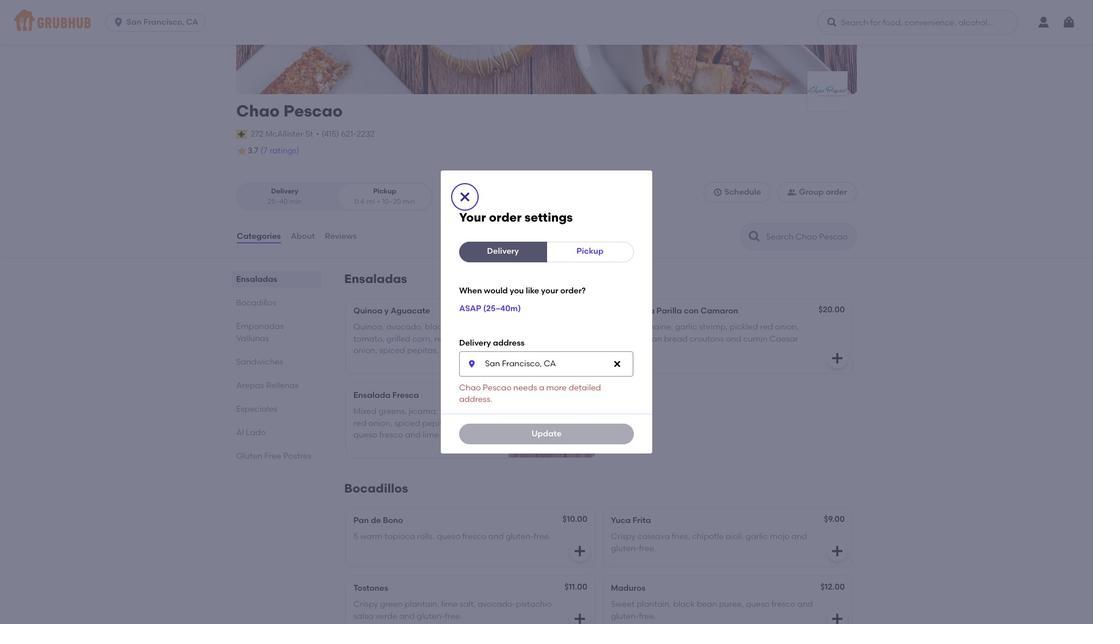 Task type: vqa. For each thing, say whether or not it's contained in the screenshot.
"pickled" to the bottom
yes



Task type: describe. For each thing, give the bounding box(es) containing it.
and inside mixed greens, jicama, radish, pickled red onion, spiced pepitas, cilantro, queso fresco and lime vinaigrette.
[[405, 431, 421, 440]]

your order settings
[[459, 210, 573, 225]]

272 mcallister st button
[[250, 128, 314, 141]]

pepitas, inside mixed greens, jicama, radish, pickled red onion, spiced pepitas, cilantro, queso fresco and lime vinaigrette.
[[422, 419, 454, 429]]

Search Chao Pescao search field
[[765, 232, 853, 243]]

free. inside sweet plantain, black bean puree, queso fresco and gluten-free.
[[639, 612, 656, 622]]

• (415) 621-2232
[[316, 129, 375, 139]]

mojo
[[770, 533, 790, 542]]

more
[[546, 383, 567, 393]]

0 horizontal spatial bocadillos
[[236, 298, 276, 308]]

a
[[539, 383, 544, 393]]

ca
[[186, 17, 198, 27]]

quinoa,
[[354, 323, 384, 332]]

svg image down the cotija,
[[613, 360, 622, 369]]

cilantro,
[[456, 419, 488, 429]]

san
[[127, 17, 142, 27]]

main navigation navigation
[[0, 0, 1093, 45]]

people icon image
[[788, 188, 797, 197]]

(25–40m)
[[483, 304, 521, 314]]

chao pescao
[[236, 101, 343, 121]]

$10.00
[[563, 515, 588, 525]]

free
[[264, 452, 281, 462]]

pickup button
[[546, 242, 634, 262]]

pickup for pickup 0.4 mi • 10–20 min
[[373, 188, 397, 196]]

delivery button
[[459, 242, 547, 262]]

fries,
[[672, 533, 690, 542]]

gluten- inside the crispy cassava fries, chipotle aioli, garlic mojo and gluten-free.
[[611, 544, 639, 554]]

garlic inside the crispy cassava fries, chipotle aioli, garlic mojo and gluten-free.
[[746, 533, 768, 542]]

salt,
[[460, 600, 476, 610]]

search icon image
[[748, 230, 762, 244]]

crispy green plantain, lime salt, avocado-pistachio salsa verde and gluten-free.
[[354, 600, 552, 622]]

(415) 621-2232 button
[[322, 129, 375, 140]]

puree,
[[719, 600, 744, 610]]

pickled for radish,
[[468, 407, 497, 417]]

pan
[[354, 516, 369, 526]]

1 horizontal spatial fresco
[[462, 533, 486, 542]]

your
[[541, 286, 559, 296]]

sweet plantain, black bean puree, queso fresco and gluten-free.
[[611, 600, 813, 622]]

1 vertical spatial bocadillos
[[344, 482, 408, 496]]

mixed
[[354, 407, 377, 417]]

option group containing delivery 25–40 min
[[236, 182, 433, 212]]

smokey
[[354, 358, 383, 367]]

2232
[[357, 129, 375, 139]]

and inside sweet plantain, black bean puree, queso fresco and gluten-free.
[[798, 600, 813, 610]]

bean
[[697, 600, 717, 610]]

quinoa
[[354, 306, 383, 316]]

svg image for mixed greens, jicama, radish, pickled red onion, spiced pepitas, cilantro, queso fresco and lime vinaigrette.
[[573, 436, 587, 450]]

like
[[526, 286, 539, 296]]

especiales
[[236, 405, 277, 415]]

0.4
[[355, 198, 364, 206]]

arepas rellenas
[[236, 381, 299, 391]]

when would you like your order?
[[459, 286, 586, 296]]

fresca
[[393, 391, 419, 401]]

asap (25–40m) button
[[459, 299, 521, 320]]

mcallister
[[266, 129, 303, 139]]

honey-
[[385, 358, 412, 367]]

ala
[[642, 306, 655, 316]]

ensalada fresca
[[354, 391, 419, 401]]

empanadas
[[236, 322, 284, 332]]

bread
[[664, 334, 688, 344]]

$12.00
[[821, 583, 845, 593]]

$11.00
[[565, 583, 588, 593]]

rolls,
[[417, 533, 435, 542]]

rellenas
[[266, 381, 299, 391]]

0 horizontal spatial •
[[316, 129, 319, 139]]

romaine,
[[639, 323, 673, 332]]

fresco inside mixed greens, jicama, radish, pickled red onion, spiced pepitas, cilantro, queso fresco and lime vinaigrette.
[[379, 431, 403, 440]]

avocado,
[[386, 323, 423, 332]]

chao pescao logo image
[[808, 71, 848, 112]]

min inside delivery 25–40 min
[[289, 198, 302, 206]]

delivery for delivery address
[[459, 339, 491, 348]]

quinoa y aguacate image
[[509, 299, 595, 374]]

about button
[[290, 216, 316, 258]]

red inside mixed greens, jicama, radish, pickled red onion, spiced pepitas, cilantro, queso fresco and lime vinaigrette.
[[354, 419, 367, 429]]

vallunas
[[236, 334, 269, 344]]

min inside 'pickup 0.4 mi • 10–20 min'
[[403, 198, 415, 206]]

green
[[380, 600, 403, 610]]

jicama,
[[409, 407, 438, 417]]

frita
[[633, 516, 651, 526]]

25–40
[[268, 198, 288, 206]]

pepper,
[[449, 334, 479, 344]]

5 warm tapioca rolls, queso fresco and gluten-free.
[[354, 533, 551, 542]]

when
[[459, 286, 482, 296]]

subscription pass image
[[236, 130, 248, 139]]

and inside the crispy cassava fries, chipotle aioli, garlic mojo and gluten-free.
[[792, 533, 807, 542]]

lado
[[246, 428, 266, 438]]

greens,
[[379, 407, 407, 417]]

parilla
[[657, 306, 682, 316]]

svg image inside san francisco, ca button
[[113, 17, 124, 28]]

sweet
[[611, 600, 635, 610]]

arepas
[[236, 381, 264, 391]]

yuca frita
[[611, 516, 651, 526]]

• inside 'pickup 0.4 mi • 10–20 min'
[[377, 198, 380, 206]]

con
[[684, 306, 699, 316]]

address.
[[459, 395, 493, 405]]

0 horizontal spatial caesar
[[611, 306, 640, 316]]

tapioca
[[385, 533, 415, 542]]

yuca
[[611, 516, 631, 526]]

dressing. inside quinoa, avocado, black bean, tomato, grilled corn, red pepper, red onion, spiced pepitas, cilantro and smokey honey-lime dressing.
[[431, 358, 465, 367]]

camaron
[[701, 306, 738, 316]]

1 horizontal spatial ensaladas
[[344, 272, 407, 286]]

free. inside the crispy cassava fries, chipotle aioli, garlic mojo and gluten-free.
[[639, 544, 656, 554]]



Task type: locate. For each thing, give the bounding box(es) containing it.
svg image down $20.00
[[831, 352, 844, 366]]

onion, for mixed greens, jicama, radish, pickled red onion, spiced pepitas, cilantro, queso fresco and lime vinaigrette.
[[369, 419, 392, 429]]

plantain, inside crispy green plantain, lime salt, avocado-pistachio salsa verde and gluten-free.
[[405, 600, 439, 610]]

group order
[[799, 187, 847, 197]]

1 horizontal spatial crispy
[[611, 533, 636, 542]]

1 horizontal spatial caesar
[[770, 334, 798, 344]]

bocadillos up empanadas
[[236, 298, 276, 308]]

ensaladas down categories button
[[236, 275, 277, 285]]

pickup for pickup
[[577, 247, 604, 257]]

0 horizontal spatial garlic
[[675, 323, 697, 332]]

y
[[384, 306, 389, 316]]

1 vertical spatial spiced
[[394, 419, 420, 429]]

cuban
[[637, 334, 662, 344]]

group
[[799, 187, 824, 197]]

delivery inside delivery 25–40 min
[[271, 188, 298, 196]]

crispy for gluten-
[[611, 533, 636, 542]]

0 vertical spatial pescao
[[284, 101, 343, 121]]

asap (25–40m)
[[459, 304, 521, 314]]

lime left salt,
[[441, 600, 458, 610]]

chao up address.
[[459, 383, 481, 393]]

group order button
[[778, 182, 857, 203]]

sandwiches
[[236, 358, 283, 367]]

and inside crispy green plantain, lime salt, avocado-pistachio salsa verde and gluten-free.
[[399, 612, 415, 622]]

corn,
[[413, 334, 432, 344]]

mixed greens, jicama, radish, pickled red onion, spiced pepitas, cilantro, queso fresco and lime vinaigrette.
[[354, 407, 497, 440]]

svg image right update
[[573, 436, 587, 450]]

pickled inside mixed greens, jicama, radish, pickled red onion, spiced pepitas, cilantro, queso fresco and lime vinaigrette.
[[468, 407, 497, 417]]

caesar up grilled
[[611, 306, 640, 316]]

2 plantain, from the left
[[637, 600, 672, 610]]

bocadillos up de at the left bottom of page
[[344, 482, 408, 496]]

garlic
[[675, 323, 697, 332], [746, 533, 768, 542]]

fresco
[[379, 431, 403, 440], [462, 533, 486, 542], [772, 600, 796, 610]]

chao up 272
[[236, 101, 280, 121]]

dressing. down cilantro
[[431, 358, 465, 367]]

verde
[[375, 612, 397, 622]]

caesar inside grilled romaine, garlic shrimp, pickled red onion, cotija, cuban bread croutons and cumin caesar dressing.
[[770, 334, 798, 344]]

al
[[236, 428, 244, 438]]

settings
[[525, 210, 573, 225]]

pickled up cumin
[[730, 323, 758, 332]]

order for your
[[489, 210, 522, 225]]

1 vertical spatial caesar
[[770, 334, 798, 344]]

red inside grilled romaine, garlic shrimp, pickled red onion, cotija, cuban bread croutons and cumin caesar dressing.
[[760, 323, 773, 332]]

red down mixed on the left of the page
[[354, 419, 367, 429]]

dressing. down the cotija,
[[611, 346, 646, 356]]

1 horizontal spatial queso
[[437, 533, 461, 542]]

pescao for chao pescao
[[284, 101, 343, 121]]

2 vertical spatial lime
[[441, 600, 458, 610]]

and inside quinoa, avocado, black bean, tomato, grilled corn, red pepper, red onion, spiced pepitas, cilantro and smokey honey-lime dressing.
[[473, 346, 488, 356]]

fresco down greens,
[[379, 431, 403, 440]]

red right 'corn,'
[[434, 334, 447, 344]]

dressing. inside grilled romaine, garlic shrimp, pickled red onion, cotija, cuban bread croutons and cumin caesar dressing.
[[611, 346, 646, 356]]

warm
[[360, 533, 383, 542]]

spiced inside quinoa, avocado, black bean, tomato, grilled corn, red pepper, red onion, spiced pepitas, cilantro and smokey honey-lime dressing.
[[379, 346, 405, 356]]

0 horizontal spatial dressing.
[[431, 358, 465, 367]]

bean,
[[449, 323, 471, 332]]

1 vertical spatial pickled
[[468, 407, 497, 417]]

$15.50
[[564, 391, 588, 401]]

2 min from the left
[[403, 198, 415, 206]]

reviews button
[[324, 216, 357, 258]]

svg image up detailed
[[573, 352, 587, 366]]

1 horizontal spatial dressing.
[[611, 346, 646, 356]]

plantain, down maduros
[[637, 600, 672, 610]]

would
[[484, 286, 508, 296]]

fresco right puree,
[[772, 600, 796, 610]]

crispy down yuca
[[611, 533, 636, 542]]

• right mi
[[377, 198, 380, 206]]

chipotle
[[692, 533, 724, 542]]

0 horizontal spatial queso
[[354, 431, 377, 440]]

aguacate
[[391, 306, 430, 316]]

francisco,
[[144, 17, 184, 27]]

crispy cassava fries, chipotle aioli, garlic mojo and gluten-free.
[[611, 533, 807, 554]]

your
[[459, 210, 486, 225]]

al lado
[[236, 428, 266, 438]]

1 horizontal spatial pickup
[[577, 247, 604, 257]]

pepitas, down jicama,
[[422, 419, 454, 429]]

1 horizontal spatial garlic
[[746, 533, 768, 542]]

crispy up salsa
[[354, 600, 378, 610]]

• right st
[[316, 129, 319, 139]]

•
[[316, 129, 319, 139], [377, 198, 380, 206]]

crispy
[[611, 533, 636, 542], [354, 600, 378, 610]]

onion,
[[775, 323, 799, 332], [354, 346, 377, 356], [369, 419, 392, 429]]

order inside button
[[826, 187, 847, 197]]

san francisco, ca button
[[105, 13, 210, 32]]

spiced inside mixed greens, jicama, radish, pickled red onion, spiced pepitas, cilantro, queso fresco and lime vinaigrette.
[[394, 419, 420, 429]]

1 vertical spatial pescao
[[483, 383, 512, 393]]

pickup inside button
[[577, 247, 604, 257]]

gluten- inside crispy green plantain, lime salt, avocado-pistachio salsa verde and gluten-free.
[[417, 612, 445, 622]]

1 horizontal spatial pescao
[[483, 383, 512, 393]]

2 horizontal spatial fresco
[[772, 600, 796, 610]]

black inside quinoa, avocado, black bean, tomato, grilled corn, red pepper, red onion, spiced pepitas, cilantro and smokey honey-lime dressing.
[[425, 323, 447, 332]]

1 vertical spatial onion,
[[354, 346, 377, 356]]

plantain, right green
[[405, 600, 439, 610]]

min right 25–40
[[289, 198, 302, 206]]

0 vertical spatial delivery
[[271, 188, 298, 196]]

2 vertical spatial onion,
[[369, 419, 392, 429]]

black up 'corn,'
[[425, 323, 447, 332]]

queso inside sweet plantain, black bean puree, queso fresco and gluten-free.
[[746, 600, 770, 610]]

queso right rolls,
[[437, 533, 461, 542]]

1 vertical spatial order
[[489, 210, 522, 225]]

pepitas, inside quinoa, avocado, black bean, tomato, grilled corn, red pepper, red onion, spiced pepitas, cilantro and smokey honey-lime dressing.
[[407, 346, 439, 356]]

1 horizontal spatial plantain,
[[637, 600, 672, 610]]

0 vertical spatial caesar
[[611, 306, 640, 316]]

1 horizontal spatial chao
[[459, 383, 481, 393]]

spiced
[[379, 346, 405, 356], [394, 419, 420, 429]]

svg image
[[713, 188, 722, 197], [573, 352, 587, 366], [831, 352, 844, 366], [613, 360, 622, 369], [573, 436, 587, 450]]

caesar right cumin
[[770, 334, 798, 344]]

1 vertical spatial garlic
[[746, 533, 768, 542]]

categories button
[[236, 216, 281, 258]]

1 vertical spatial delivery
[[487, 247, 519, 257]]

crispy inside crispy green plantain, lime salt, avocado-pistachio salsa verde and gluten-free.
[[354, 600, 378, 610]]

schedule button
[[703, 182, 771, 203]]

lime inside crispy green plantain, lime salt, avocado-pistachio salsa verde and gluten-free.
[[441, 600, 458, 610]]

delivery for delivery
[[487, 247, 519, 257]]

0 horizontal spatial pescao
[[284, 101, 343, 121]]

min right 10–20
[[403, 198, 415, 206]]

black left bean
[[673, 600, 695, 610]]

spiced down greens,
[[394, 419, 420, 429]]

0 vertical spatial black
[[425, 323, 447, 332]]

0 horizontal spatial pickup
[[373, 188, 397, 196]]

crispy inside the crispy cassava fries, chipotle aioli, garlic mojo and gluten-free.
[[611, 533, 636, 542]]

pescao up st
[[284, 101, 343, 121]]

ensaladas up quinoa
[[344, 272, 407, 286]]

0 horizontal spatial chao
[[236, 101, 280, 121]]

grilled
[[611, 323, 637, 332]]

chao inside chao pescao needs a more detailed address.
[[459, 383, 481, 393]]

0 horizontal spatial fresco
[[379, 431, 403, 440]]

pickup inside 'pickup 0.4 mi • 10–20 min'
[[373, 188, 397, 196]]

quinoa y aguacate
[[354, 306, 430, 316]]

chao for chao pescao needs a more detailed address.
[[459, 383, 481, 393]]

0 vertical spatial dressing.
[[611, 346, 646, 356]]

gluten
[[236, 452, 262, 462]]

postres
[[283, 452, 312, 462]]

pescao
[[284, 101, 343, 121], [483, 383, 512, 393]]

2 vertical spatial fresco
[[772, 600, 796, 610]]

order right your
[[489, 210, 522, 225]]

0 vertical spatial pickled
[[730, 323, 758, 332]]

queso down mixed on the left of the page
[[354, 431, 377, 440]]

0 vertical spatial crispy
[[611, 533, 636, 542]]

delivery inside button
[[487, 247, 519, 257]]

svg image for quinoa, avocado, black bean, tomato, grilled corn, red pepper, red onion, spiced pepitas, cilantro and smokey honey-lime dressing.
[[573, 352, 587, 366]]

caesar ala parilla con camaron
[[611, 306, 738, 316]]

croutons
[[690, 334, 724, 344]]

0 vertical spatial lime
[[412, 358, 429, 367]]

0 vertical spatial onion,
[[775, 323, 799, 332]]

svg image for grilled romaine, garlic shrimp, pickled red onion, cotija, cuban bread croutons and cumin caesar dressing.
[[831, 352, 844, 366]]

onion, inside grilled romaine, garlic shrimp, pickled red onion, cotija, cuban bread croutons and cumin caesar dressing.
[[775, 323, 799, 332]]

gluten-
[[506, 533, 534, 542], [611, 544, 639, 554], [417, 612, 445, 622], [611, 612, 639, 622]]

Search Address search field
[[459, 352, 634, 377]]

0 horizontal spatial min
[[289, 198, 302, 206]]

0 horizontal spatial black
[[425, 323, 447, 332]]

(415)
[[322, 129, 339, 139]]

cumin
[[743, 334, 768, 344]]

pescao for chao pescao needs a more detailed address.
[[483, 383, 512, 393]]

1 horizontal spatial •
[[377, 198, 380, 206]]

delivery address
[[459, 339, 525, 348]]

min
[[289, 198, 302, 206], [403, 198, 415, 206]]

0 vertical spatial order
[[826, 187, 847, 197]]

svg image inside schedule "button"
[[713, 188, 722, 197]]

pepitas, down 'corn,'
[[407, 346, 439, 356]]

1 horizontal spatial bocadillos
[[344, 482, 408, 496]]

1 vertical spatial pepitas,
[[422, 419, 454, 429]]

onion, inside quinoa, avocado, black bean, tomato, grilled corn, red pepper, red onion, spiced pepitas, cilantro and smokey honey-lime dressing.
[[354, 346, 377, 356]]

onion, inside mixed greens, jicama, radish, pickled red onion, spiced pepitas, cilantro, queso fresco and lime vinaigrette.
[[369, 419, 392, 429]]

black for bean,
[[425, 323, 447, 332]]

1 horizontal spatial pickled
[[730, 323, 758, 332]]

0 vertical spatial spiced
[[379, 346, 405, 356]]

fresco inside sweet plantain, black bean puree, queso fresco and gluten-free.
[[772, 600, 796, 610]]

1 vertical spatial queso
[[437, 533, 461, 542]]

pickup up 10–20
[[373, 188, 397, 196]]

queso inside mixed greens, jicama, radish, pickled red onion, spiced pepitas, cilantro, queso fresco and lime vinaigrette.
[[354, 431, 377, 440]]

cotija,
[[611, 334, 635, 344]]

plantain, inside sweet plantain, black bean puree, queso fresco and gluten-free.
[[637, 600, 672, 610]]

2 vertical spatial delivery
[[459, 339, 491, 348]]

0 vertical spatial fresco
[[379, 431, 403, 440]]

delivery down your order settings
[[487, 247, 519, 257]]

onion, for grilled romaine, garlic shrimp, pickled red onion, cotija, cuban bread croutons and cumin caesar dressing.
[[775, 323, 799, 332]]

schedule
[[725, 187, 761, 197]]

svg image left schedule
[[713, 188, 722, 197]]

order for group
[[826, 187, 847, 197]]

0 vertical spatial •
[[316, 129, 319, 139]]

0 vertical spatial chao
[[236, 101, 280, 121]]

mi
[[367, 198, 375, 206]]

spiced down grilled
[[379, 346, 405, 356]]

1 vertical spatial crispy
[[354, 600, 378, 610]]

grilled
[[386, 334, 411, 344]]

1 vertical spatial chao
[[459, 383, 481, 393]]

1 min from the left
[[289, 198, 302, 206]]

delivery for delivery 25–40 min
[[271, 188, 298, 196]]

black for bean
[[673, 600, 695, 610]]

pickup up order?
[[577, 247, 604, 257]]

0 horizontal spatial pickled
[[468, 407, 497, 417]]

5
[[354, 533, 358, 542]]

red right pepper,
[[481, 334, 494, 344]]

pescao up address.
[[483, 383, 512, 393]]

2 vertical spatial queso
[[746, 600, 770, 610]]

pickled down address.
[[468, 407, 497, 417]]

2 horizontal spatial queso
[[746, 600, 770, 610]]

0 horizontal spatial ensaladas
[[236, 275, 277, 285]]

0 vertical spatial bocadillos
[[236, 298, 276, 308]]

crispy for verde
[[354, 600, 378, 610]]

1 vertical spatial pickup
[[577, 247, 604, 257]]

detailed
[[569, 383, 601, 393]]

1 plantain, from the left
[[405, 600, 439, 610]]

0 vertical spatial garlic
[[675, 323, 697, 332]]

categories
[[237, 232, 281, 241]]

chao pescao needs a more detailed address.
[[459, 383, 601, 405]]

red up cumin
[[760, 323, 773, 332]]

option group
[[236, 182, 433, 212]]

garlic right aioli,
[[746, 533, 768, 542]]

and inside grilled romaine, garlic shrimp, pickled red onion, cotija, cuban bread croutons and cumin caesar dressing.
[[726, 334, 742, 344]]

tomato,
[[354, 334, 385, 344]]

gluten- inside sweet plantain, black bean puree, queso fresco and gluten-free.
[[611, 612, 639, 622]]

0 vertical spatial queso
[[354, 431, 377, 440]]

grilled romaine, garlic shrimp, pickled red onion, cotija, cuban bread croutons and cumin caesar dressing.
[[611, 323, 799, 356]]

star icon image
[[236, 146, 248, 157]]

svg image
[[1062, 16, 1076, 29], [113, 17, 124, 28], [827, 17, 838, 28], [458, 190, 472, 204], [467, 360, 477, 369], [573, 545, 587, 559], [831, 545, 844, 559], [573, 613, 587, 625], [831, 613, 844, 625]]

delivery
[[271, 188, 298, 196], [487, 247, 519, 257], [459, 339, 491, 348]]

quinoa, avocado, black bean, tomato, grilled corn, red pepper, red onion, spiced pepitas, cilantro and smokey honey-lime dressing.
[[354, 323, 494, 367]]

ensalada fresca image
[[509, 383, 595, 458]]

pescao inside chao pescao needs a more detailed address.
[[483, 383, 512, 393]]

1 vertical spatial dressing.
[[431, 358, 465, 367]]

lime down jicama,
[[423, 431, 439, 440]]

0 horizontal spatial order
[[489, 210, 522, 225]]

asap
[[459, 304, 481, 314]]

pan de bono
[[354, 516, 403, 526]]

pickled inside grilled romaine, garlic shrimp, pickled red onion, cotija, cuban bread croutons and cumin caesar dressing.
[[730, 323, 758, 332]]

black inside sweet plantain, black bean puree, queso fresco and gluten-free.
[[673, 600, 695, 610]]

$20.00
[[819, 305, 845, 315]]

update button
[[459, 424, 634, 445]]

0 vertical spatial pepitas,
[[407, 346, 439, 356]]

1 horizontal spatial black
[[673, 600, 695, 610]]

lime inside quinoa, avocado, black bean, tomato, grilled corn, red pepper, red onion, spiced pepitas, cilantro and smokey honey-lime dressing.
[[412, 358, 429, 367]]

ensalada
[[354, 391, 391, 401]]

1 vertical spatial •
[[377, 198, 380, 206]]

empanadas vallunas
[[236, 322, 284, 344]]

delivery down bean,
[[459, 339, 491, 348]]

0 horizontal spatial plantain,
[[405, 600, 439, 610]]

update
[[532, 430, 562, 439]]

pistachio
[[516, 600, 552, 610]]

lime inside mixed greens, jicama, radish, pickled red onion, spiced pepitas, cilantro, queso fresco and lime vinaigrette.
[[423, 431, 439, 440]]

bono
[[383, 516, 403, 526]]

free. inside crispy green plantain, lime salt, avocado-pistachio salsa verde and gluten-free.
[[445, 612, 462, 622]]

pickled for shrimp,
[[730, 323, 758, 332]]

0 vertical spatial pickup
[[373, 188, 397, 196]]

about
[[291, 232, 315, 241]]

order?
[[560, 286, 586, 296]]

fresco right rolls,
[[462, 533, 486, 542]]

1 vertical spatial fresco
[[462, 533, 486, 542]]

avocado-
[[478, 600, 516, 610]]

lime down 'corn,'
[[412, 358, 429, 367]]

1 horizontal spatial order
[[826, 187, 847, 197]]

dressing.
[[611, 346, 646, 356], [431, 358, 465, 367]]

needs
[[514, 383, 537, 393]]

garlic inside grilled romaine, garlic shrimp, pickled red onion, cotija, cuban bread croutons and cumin caesar dressing.
[[675, 323, 697, 332]]

1 vertical spatial black
[[673, 600, 695, 610]]

queso right puree,
[[746, 600, 770, 610]]

1 horizontal spatial min
[[403, 198, 415, 206]]

order right group
[[826, 187, 847, 197]]

1 vertical spatial lime
[[423, 431, 439, 440]]

delivery up 25–40
[[271, 188, 298, 196]]

reviews
[[325, 232, 357, 241]]

st
[[305, 129, 313, 139]]

delivery 25–40 min
[[268, 188, 302, 206]]

0 horizontal spatial crispy
[[354, 600, 378, 610]]

tostones
[[354, 584, 388, 594]]

garlic up bread
[[675, 323, 697, 332]]

chao for chao pescao
[[236, 101, 280, 121]]



